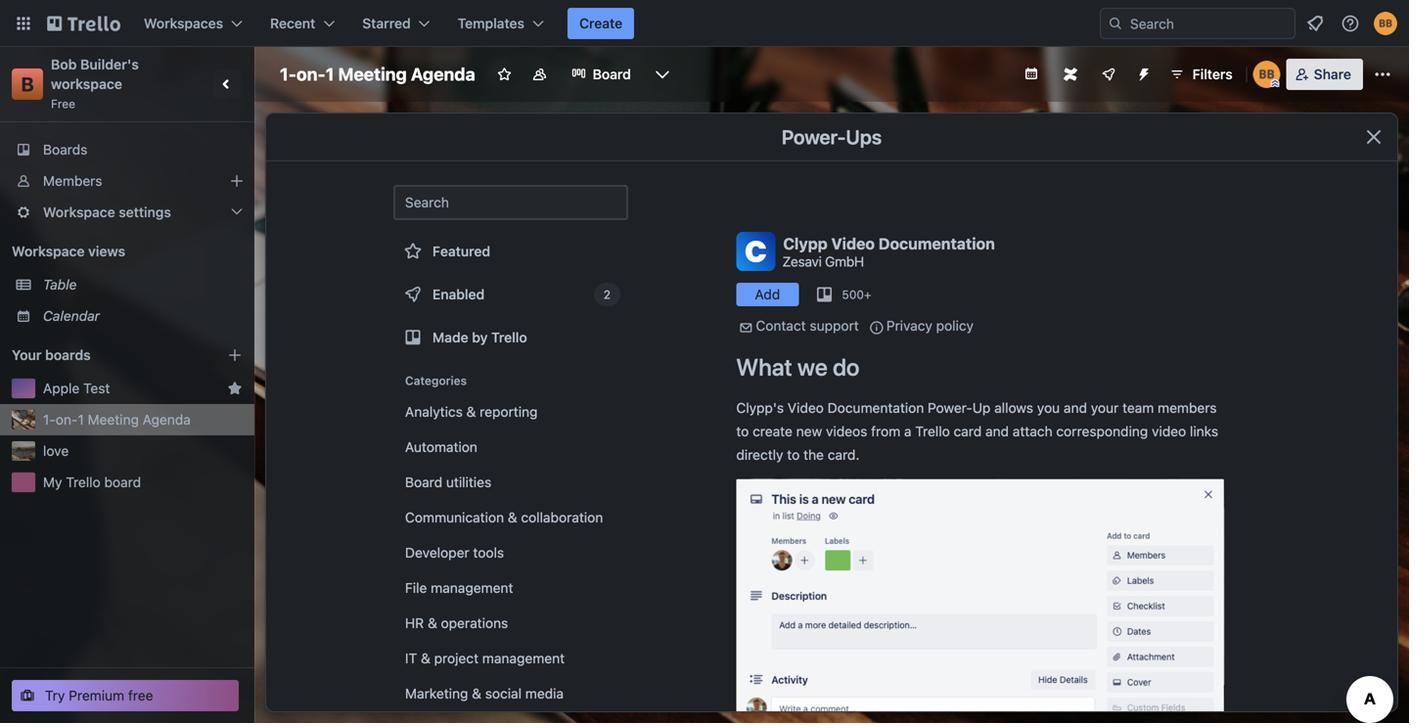 Task type: describe. For each thing, give the bounding box(es) containing it.
new
[[796, 423, 822, 440]]

made by trello link
[[394, 318, 628, 357]]

0 horizontal spatial 1-on-1 meeting agenda
[[43, 412, 191, 428]]

starred button
[[351, 8, 442, 39]]

operations
[[441, 615, 508, 631]]

up
[[973, 400, 991, 416]]

trello inside clypp's video documentation power-up allows you and your team members to create new videos from a trello card and attach corresponding video links directly to the card.
[[916, 423, 950, 440]]

board link
[[560, 59, 643, 90]]

from
[[871, 423, 901, 440]]

documentation for clypp's
[[828, 400, 924, 416]]

media
[[526, 686, 564, 702]]

videos
[[826, 423, 868, 440]]

automation
[[405, 439, 478, 455]]

board for board utilities
[[405, 474, 443, 490]]

automation image
[[1128, 59, 1156, 86]]

primary element
[[0, 0, 1410, 47]]

& for social
[[472, 686, 482, 702]]

contact support
[[756, 318, 859, 334]]

clypp's video documentation power-up allows you and your team members to create new videos from a trello card and attach corresponding video links directly to the card.
[[736, 400, 1219, 463]]

apple test link
[[43, 379, 219, 398]]

apple test
[[43, 380, 110, 396]]

my trello board link
[[43, 473, 243, 492]]

card
[[954, 423, 982, 440]]

analytics & reporting link
[[394, 396, 628, 428]]

b link
[[12, 69, 43, 100]]

communication & collaboration link
[[394, 502, 628, 533]]

1- inside 1-on-1 meeting agenda text box
[[280, 64, 297, 85]]

love link
[[43, 441, 243, 461]]

test
[[83, 380, 110, 396]]

templates
[[458, 15, 525, 31]]

contact
[[756, 318, 806, 334]]

create
[[580, 15, 623, 31]]

a
[[904, 423, 912, 440]]

customize views image
[[653, 65, 672, 84]]

500 +
[[842, 288, 872, 301]]

board utilities
[[405, 474, 492, 490]]

workspaces button
[[132, 8, 255, 39]]

clypp
[[783, 234, 828, 253]]

share button
[[1287, 59, 1364, 90]]

boards
[[45, 347, 91, 363]]

marketing & social media
[[405, 686, 564, 702]]

the
[[804, 447, 824, 463]]

zesavi
[[783, 253, 822, 269]]

create
[[753, 423, 793, 440]]

calendar link
[[43, 306, 243, 326]]

your
[[12, 347, 42, 363]]

do
[[833, 353, 860, 381]]

power-ups
[[782, 125, 882, 148]]

add board image
[[227, 347, 243, 363]]

it
[[405, 650, 417, 667]]

& for project
[[421, 650, 431, 667]]

2 sm image from the left
[[867, 318, 887, 338]]

bob
[[51, 56, 77, 72]]

reporting
[[480, 404, 538, 420]]

b
[[21, 72, 34, 95]]

2
[[604, 288, 611, 301]]

1 vertical spatial and
[[986, 423, 1009, 440]]

0 notifications image
[[1304, 12, 1327, 35]]

1 vertical spatial agenda
[[143, 412, 191, 428]]

filters button
[[1164, 59, 1239, 90]]

automation link
[[394, 432, 628, 463]]

apple
[[43, 380, 80, 396]]

enabled
[[433, 286, 485, 302]]

recent
[[270, 15, 315, 31]]

clypp's
[[736, 400, 784, 416]]

analytics & reporting
[[405, 404, 538, 420]]

file management
[[405, 580, 513, 596]]

try premium free
[[45, 688, 153, 704]]

marketing
[[405, 686, 468, 702]]

boards
[[43, 141, 87, 158]]

500
[[842, 288, 864, 301]]

show menu image
[[1373, 65, 1393, 84]]

policy
[[936, 318, 974, 334]]

developer tools link
[[394, 537, 628, 569]]

workspace navigation collapse icon image
[[213, 70, 241, 98]]

table link
[[43, 275, 243, 295]]

0 vertical spatial to
[[736, 423, 749, 440]]

Search field
[[1124, 9, 1295, 38]]

premium
[[69, 688, 124, 704]]

what
[[736, 353, 792, 381]]

templates button
[[446, 8, 556, 39]]

support
[[810, 318, 859, 334]]

clypp power-up image
[[736, 479, 1225, 723]]

switch to… image
[[14, 14, 33, 33]]

0 vertical spatial power-
[[782, 125, 846, 148]]

search image
[[1108, 16, 1124, 31]]

workspace views
[[12, 243, 125, 259]]

categories
[[405, 374, 467, 388]]

privacy
[[887, 318, 933, 334]]

trello inside my trello board link
[[66, 474, 101, 490]]

Board name text field
[[270, 59, 485, 90]]

workspace for workspace settings
[[43, 204, 115, 220]]

+
[[864, 288, 872, 301]]

bob builder's workspace link
[[51, 56, 142, 92]]

my trello board
[[43, 474, 141, 490]]

hr & operations link
[[394, 608, 628, 639]]

1-on-1 meeting agenda inside text box
[[280, 64, 475, 85]]

try premium free button
[[12, 680, 239, 712]]

& for collaboration
[[508, 509, 517, 526]]

it & project management
[[405, 650, 565, 667]]

try
[[45, 688, 65, 704]]



Task type: locate. For each thing, give the bounding box(es) containing it.
trello right a
[[916, 423, 950, 440]]

video up gmbh
[[832, 234, 875, 253]]

& for reporting
[[467, 404, 476, 420]]

documentation inside clypp's video documentation power-up allows you and your team members to create new videos from a trello card and attach corresponding video links directly to the card.
[[828, 400, 924, 416]]

1 horizontal spatial and
[[1064, 400, 1088, 416]]

0 horizontal spatial board
[[405, 474, 443, 490]]

workspace settings
[[43, 204, 171, 220]]

developer
[[405, 545, 470, 561]]

file management link
[[394, 573, 628, 604]]

agenda inside text box
[[411, 64, 475, 85]]

create button
[[568, 8, 634, 39]]

workspace
[[43, 204, 115, 220], [12, 243, 85, 259]]

0 horizontal spatial meeting
[[88, 412, 139, 428]]

trello right my
[[66, 474, 101, 490]]

board for board
[[593, 66, 631, 82]]

my
[[43, 474, 62, 490]]

made
[[433, 329, 469, 346]]

table
[[43, 277, 77, 293]]

0 vertical spatial 1-
[[280, 64, 297, 85]]

0 vertical spatial 1
[[326, 64, 334, 85]]

management down hr & operations link
[[482, 650, 565, 667]]

settings
[[119, 204, 171, 220]]

sm image down add button
[[736, 318, 756, 338]]

board down automation
[[405, 474, 443, 490]]

0 horizontal spatial and
[[986, 423, 1009, 440]]

& left social
[[472, 686, 482, 702]]

it & project management link
[[394, 643, 628, 674]]

1-
[[280, 64, 297, 85], [43, 412, 56, 428]]

documentation for clypp
[[879, 234, 995, 253]]

1 horizontal spatial 1-on-1 meeting agenda
[[280, 64, 475, 85]]

1 down apple test
[[78, 412, 84, 428]]

members
[[43, 173, 102, 189]]

0 horizontal spatial agenda
[[143, 412, 191, 428]]

on- down apple
[[56, 412, 78, 428]]

0 horizontal spatial 1
[[78, 412, 84, 428]]

calendar power-up image
[[1024, 66, 1039, 81]]

1 horizontal spatial 1
[[326, 64, 334, 85]]

documentation up from
[[828, 400, 924, 416]]

power-
[[782, 125, 846, 148], [928, 400, 973, 416]]

video
[[1152, 423, 1187, 440]]

starred icon image
[[227, 381, 243, 396]]

1 horizontal spatial board
[[593, 66, 631, 82]]

0 vertical spatial documentation
[[879, 234, 995, 253]]

0 horizontal spatial to
[[736, 423, 749, 440]]

board utilities link
[[394, 467, 628, 498]]

workspace down the 'members'
[[43, 204, 115, 220]]

0 vertical spatial trello
[[491, 329, 527, 346]]

workspace
[[51, 76, 122, 92]]

0 horizontal spatial 1-
[[43, 412, 56, 428]]

communication
[[405, 509, 504, 526]]

agenda up "love" 'link'
[[143, 412, 191, 428]]

views
[[88, 243, 125, 259]]

star or unstar board image
[[497, 67, 513, 82]]

corresponding
[[1057, 423, 1148, 440]]

1 horizontal spatial sm image
[[867, 318, 887, 338]]

1 horizontal spatial agenda
[[411, 64, 475, 85]]

1 vertical spatial documentation
[[828, 400, 924, 416]]

1 vertical spatial workspace
[[12, 243, 85, 259]]

0 horizontal spatial trello
[[66, 474, 101, 490]]

1 horizontal spatial to
[[787, 447, 800, 463]]

board left customize views icon
[[593, 66, 631, 82]]

power- inside clypp's video documentation power-up allows you and your team members to create new videos from a trello card and attach corresponding video links directly to the card.
[[928, 400, 973, 416]]

on- down "recent" popup button
[[297, 64, 326, 85]]

video for clypp's
[[788, 400, 824, 416]]

2 vertical spatial trello
[[66, 474, 101, 490]]

0 vertical spatial and
[[1064, 400, 1088, 416]]

& down board utilities link
[[508, 509, 517, 526]]

0 horizontal spatial on-
[[56, 412, 78, 428]]

communication & collaboration
[[405, 509, 603, 526]]

meeting
[[338, 64, 407, 85], [88, 412, 139, 428]]

members
[[1158, 400, 1217, 416]]

1 vertical spatial video
[[788, 400, 824, 416]]

featured
[[433, 243, 491, 259]]

1 vertical spatial power-
[[928, 400, 973, 416]]

1-on-1 meeting agenda down apple test "link"
[[43, 412, 191, 428]]

& right 'it'
[[421, 650, 431, 667]]

documentation inside clypp video documentation zesavi gmbh
[[879, 234, 995, 253]]

management up the 'operations'
[[431, 580, 513, 596]]

1 down "recent" popup button
[[326, 64, 334, 85]]

made by trello
[[433, 329, 527, 346]]

filters
[[1193, 66, 1233, 82]]

bob builder (bobbuilder40) image
[[1254, 61, 1281, 88]]

1 horizontal spatial video
[[832, 234, 875, 253]]

agenda left star or unstar board icon
[[411, 64, 475, 85]]

2 horizontal spatial trello
[[916, 423, 950, 440]]

1-on-1 meeting agenda
[[280, 64, 475, 85], [43, 412, 191, 428]]

0 horizontal spatial video
[[788, 400, 824, 416]]

& right analytics at bottom left
[[467, 404, 476, 420]]

directly
[[736, 447, 784, 463]]

agenda
[[411, 64, 475, 85], [143, 412, 191, 428]]

& for operations
[[428, 615, 437, 631]]

on- inside text box
[[297, 64, 326, 85]]

video up new
[[788, 400, 824, 416]]

1 horizontal spatial trello
[[491, 329, 527, 346]]

0 vertical spatial management
[[431, 580, 513, 596]]

1 horizontal spatial power-
[[928, 400, 973, 416]]

1 vertical spatial on-
[[56, 412, 78, 428]]

gmbh
[[825, 253, 864, 269]]

1 vertical spatial meeting
[[88, 412, 139, 428]]

free
[[128, 688, 153, 704]]

1-on-1 meeting agenda link
[[43, 410, 243, 430]]

ups
[[846, 125, 882, 148]]

calendar
[[43, 308, 100, 324]]

analytics
[[405, 404, 463, 420]]

project
[[434, 650, 479, 667]]

open information menu image
[[1341, 14, 1361, 33]]

love
[[43, 443, 69, 459]]

0 vertical spatial board
[[593, 66, 631, 82]]

0 vertical spatial on-
[[297, 64, 326, 85]]

management
[[431, 580, 513, 596], [482, 650, 565, 667]]

documentation up privacy policy link
[[879, 234, 995, 253]]

trello right by
[[491, 329, 527, 346]]

social
[[485, 686, 522, 702]]

1 vertical spatial management
[[482, 650, 565, 667]]

recent button
[[258, 8, 347, 39]]

Search text field
[[394, 185, 628, 220]]

privacy policy link
[[887, 318, 974, 334]]

and right you
[[1064, 400, 1088, 416]]

meeting inside text box
[[338, 64, 407, 85]]

1
[[326, 64, 334, 85], [78, 412, 84, 428]]

1 horizontal spatial 1-
[[280, 64, 297, 85]]

0 vertical spatial video
[[832, 234, 875, 253]]

to up directly
[[736, 423, 749, 440]]

sm image
[[736, 318, 756, 338], [867, 318, 887, 338]]

and down up at the bottom right
[[986, 423, 1009, 440]]

to left the
[[787, 447, 800, 463]]

0 horizontal spatial power-
[[782, 125, 846, 148]]

back to home image
[[47, 8, 120, 39]]

video inside clypp's video documentation power-up allows you and your team members to create new videos from a trello card and attach corresponding video links directly to the card.
[[788, 400, 824, 416]]

privacy policy
[[887, 318, 974, 334]]

meeting down test
[[88, 412, 139, 428]]

workspace up table
[[12, 243, 85, 259]]

1- down recent
[[280, 64, 297, 85]]

developer tools
[[405, 545, 504, 561]]

on-
[[297, 64, 326, 85], [56, 412, 78, 428]]

1- inside 1-on-1 meeting agenda link
[[43, 412, 56, 428]]

1 inside text box
[[326, 64, 334, 85]]

board
[[593, 66, 631, 82], [405, 474, 443, 490]]

workspace visible image
[[532, 67, 548, 82]]

free
[[51, 97, 75, 111]]

team
[[1123, 400, 1154, 416]]

allows
[[995, 400, 1034, 416]]

marketing & social media link
[[394, 678, 628, 710]]

video inside clypp video documentation zesavi gmbh
[[832, 234, 875, 253]]

builder's
[[80, 56, 139, 72]]

0 horizontal spatial sm image
[[736, 318, 756, 338]]

1 vertical spatial 1-
[[43, 412, 56, 428]]

add button
[[736, 283, 799, 306]]

1 vertical spatial 1
[[78, 412, 84, 428]]

sm image down "+"
[[867, 318, 887, 338]]

& right hr
[[428, 615, 437, 631]]

bob builder (bobbuilder40) image
[[1374, 12, 1398, 35]]

this member is an admin of this board. image
[[1271, 79, 1280, 88]]

1 horizontal spatial on-
[[297, 64, 326, 85]]

collaboration
[[521, 509, 603, 526]]

hr
[[405, 615, 424, 631]]

1 vertical spatial 1-on-1 meeting agenda
[[43, 412, 191, 428]]

0 vertical spatial 1-on-1 meeting agenda
[[280, 64, 475, 85]]

workspaces
[[144, 15, 223, 31]]

workspace inside popup button
[[43, 204, 115, 220]]

add
[[755, 286, 780, 302]]

your
[[1091, 400, 1119, 416]]

links
[[1190, 423, 1219, 440]]

and
[[1064, 400, 1088, 416], [986, 423, 1009, 440]]

trello inside made by trello link
[[491, 329, 527, 346]]

attach
[[1013, 423, 1053, 440]]

0 vertical spatial workspace
[[43, 204, 115, 220]]

0 vertical spatial meeting
[[338, 64, 407, 85]]

video for clypp
[[832, 234, 875, 253]]

1 vertical spatial to
[[787, 447, 800, 463]]

clypp video documentation zesavi gmbh
[[783, 234, 995, 269]]

0 vertical spatial agenda
[[411, 64, 475, 85]]

your boards with 4 items element
[[12, 344, 198, 367]]

hr & operations
[[405, 615, 508, 631]]

1 vertical spatial trello
[[916, 423, 950, 440]]

1 sm image from the left
[[736, 318, 756, 338]]

board
[[104, 474, 141, 490]]

power ups image
[[1101, 67, 1117, 82]]

1 vertical spatial board
[[405, 474, 443, 490]]

1 horizontal spatial meeting
[[338, 64, 407, 85]]

file
[[405, 580, 427, 596]]

1-on-1 meeting agenda down starred
[[280, 64, 475, 85]]

workspace for workspace views
[[12, 243, 85, 259]]

meeting down starred
[[338, 64, 407, 85]]

confluence icon image
[[1064, 68, 1077, 81]]

share
[[1314, 66, 1352, 82]]

1- up love
[[43, 412, 56, 428]]



Task type: vqa. For each thing, say whether or not it's contained in the screenshot.
right 1-on-1 Meeting Agenda
yes



